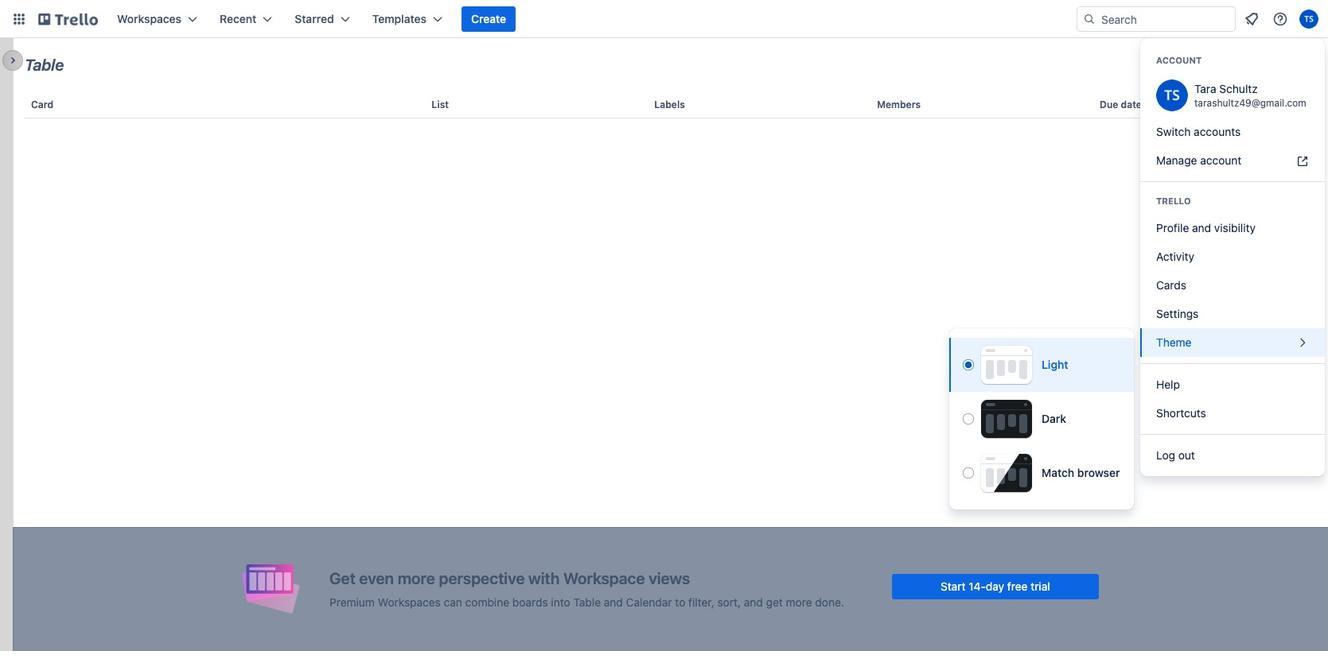 Task type: locate. For each thing, give the bounding box(es) containing it.
tara
[[1195, 82, 1217, 96]]

date
[[1121, 99, 1142, 111]]

0 vertical spatial more
[[398, 570, 435, 588]]

table containing card
[[13, 86, 1329, 652]]

boards
[[513, 596, 548, 609]]

log out
[[1157, 449, 1195, 462]]

get even more perspective with workspace views premium workspaces can combine boards into table and calendar to filter, sort, and get more done.
[[330, 570, 844, 609]]

cards link
[[1141, 271, 1325, 300]]

match
[[1042, 466, 1075, 480]]

account
[[1201, 154, 1242, 167]]

0 vertical spatial table
[[25, 56, 64, 74]]

0 horizontal spatial workspaces
[[117, 12, 182, 25]]

row containing card
[[25, 86, 1317, 124]]

log out button
[[1141, 442, 1325, 470]]

table up "card"
[[25, 56, 64, 74]]

None radio
[[963, 360, 974, 371], [963, 468, 974, 479], [963, 360, 974, 371], [963, 468, 974, 479]]

dark
[[1042, 412, 1067, 426]]

table right into
[[574, 596, 601, 609]]

table
[[13, 86, 1329, 652]]

list button
[[425, 86, 648, 124]]

and down 'workspace'
[[604, 596, 623, 609]]

primary element
[[0, 0, 1329, 38]]

log
[[1157, 449, 1176, 462]]

day
[[986, 580, 1005, 593]]

more right even
[[398, 570, 435, 588]]

create
[[471, 12, 506, 25]]

1 vertical spatial workspaces
[[378, 596, 441, 609]]

members
[[877, 99, 921, 111]]

trello
[[1157, 196, 1191, 206]]

cards
[[1157, 279, 1187, 292]]

row
[[25, 86, 1317, 124]]

theme button
[[1141, 329, 1325, 357]]

match browser button
[[950, 447, 1134, 501]]

manage
[[1157, 154, 1198, 167]]

workspaces
[[117, 12, 182, 25], [378, 596, 441, 609]]

and
[[1192, 221, 1212, 235], [604, 596, 623, 609], [744, 596, 763, 609]]

views
[[649, 570, 690, 588]]

option group containing light
[[950, 338, 1134, 501]]

2 horizontal spatial and
[[1192, 221, 1212, 235]]

1 horizontal spatial table
[[574, 596, 601, 609]]

option group
[[950, 338, 1134, 501]]

recent
[[220, 12, 257, 25]]

Table text field
[[25, 50, 64, 80]]

start 14-day free trial
[[941, 580, 1050, 593]]

profile
[[1157, 221, 1189, 235]]

get
[[766, 596, 783, 609]]

1 vertical spatial tara schultz (taraschultz7) image
[[1157, 80, 1188, 111]]

shortcuts button
[[1141, 400, 1325, 428]]

table
[[25, 56, 64, 74], [574, 596, 601, 609]]

None radio
[[963, 414, 974, 425]]

none radio inside dark button
[[963, 414, 974, 425]]

due date button
[[1094, 86, 1317, 124]]

1 vertical spatial table
[[574, 596, 601, 609]]

get
[[330, 570, 356, 588]]

tara schultz (taraschultz7) image left tara
[[1157, 80, 1188, 111]]

tara schultz (taraschultz7) image right open information menu 'icon'
[[1300, 10, 1319, 29]]

even
[[359, 570, 394, 588]]

table inside "get even more perspective with workspace views premium workspaces can combine boards into table and calendar to filter, sort, and get more done."
[[574, 596, 601, 609]]

accounts
[[1194, 125, 1241, 139]]

profile and visibility link
[[1141, 214, 1325, 243]]

Search field
[[1096, 7, 1235, 31]]

1 horizontal spatial more
[[786, 596, 812, 609]]

0 vertical spatial tara schultz (taraschultz7) image
[[1300, 10, 1319, 29]]

more
[[398, 570, 435, 588], [786, 596, 812, 609]]

templates button
[[363, 6, 452, 32]]

workspace
[[563, 570, 645, 588]]

help
[[1157, 378, 1180, 392]]

more right get
[[786, 596, 812, 609]]

to
[[675, 596, 686, 609]]

templates
[[372, 12, 427, 25]]

0 vertical spatial workspaces
[[117, 12, 182, 25]]

card
[[31, 99, 53, 111]]

tara schultz (taraschultz7) image
[[1300, 10, 1319, 29], [1157, 80, 1188, 111]]

1 horizontal spatial workspaces
[[378, 596, 441, 609]]

0 horizontal spatial tara schultz (taraschultz7) image
[[1157, 80, 1188, 111]]

and left get
[[744, 596, 763, 609]]

search image
[[1083, 13, 1096, 25]]

browser
[[1078, 466, 1120, 480]]

and right profile
[[1192, 221, 1212, 235]]

1 horizontal spatial tara schultz (taraschultz7) image
[[1300, 10, 1319, 29]]



Task type: describe. For each thing, give the bounding box(es) containing it.
profile and visibility
[[1157, 221, 1256, 235]]

workspaces inside popup button
[[117, 12, 182, 25]]

can
[[444, 596, 462, 609]]

schultz
[[1220, 82, 1258, 96]]

tarashultz49@gmail.com
[[1195, 97, 1307, 109]]

members button
[[871, 86, 1094, 124]]

theme
[[1157, 336, 1192, 349]]

sort,
[[718, 596, 741, 609]]

list
[[432, 99, 449, 111]]

out
[[1179, 449, 1195, 462]]

due
[[1100, 99, 1119, 111]]

free
[[1008, 580, 1028, 593]]

14-
[[969, 580, 986, 593]]

0 horizontal spatial and
[[604, 596, 623, 609]]

trial
[[1031, 580, 1050, 593]]

done.
[[815, 596, 844, 609]]

light button
[[950, 338, 1134, 392]]

help link
[[1141, 371, 1325, 400]]

switch accounts
[[1157, 125, 1241, 139]]

combine
[[465, 596, 510, 609]]

into
[[551, 596, 571, 609]]

create button
[[462, 6, 516, 32]]

labels
[[655, 99, 685, 111]]

labels button
[[648, 86, 871, 124]]

switch accounts link
[[1141, 118, 1325, 146]]

light
[[1042, 358, 1069, 372]]

shortcuts
[[1157, 407, 1207, 420]]

activity
[[1157, 250, 1195, 263]]

starred
[[295, 12, 334, 25]]

0 horizontal spatial more
[[398, 570, 435, 588]]

settings
[[1157, 307, 1199, 321]]

activity link
[[1141, 243, 1325, 271]]

visibility
[[1215, 221, 1256, 235]]

due date
[[1100, 99, 1142, 111]]

manage account link
[[1141, 146, 1325, 175]]

with
[[529, 570, 560, 588]]

workspaces button
[[107, 6, 207, 32]]

dark button
[[950, 392, 1134, 447]]

account
[[1157, 55, 1202, 65]]

recent button
[[210, 6, 282, 32]]

filter,
[[689, 596, 715, 609]]

starred button
[[285, 6, 360, 32]]

card button
[[25, 86, 425, 124]]

calendar
[[626, 596, 672, 609]]

start
[[941, 580, 966, 593]]

settings link
[[1141, 300, 1325, 329]]

1 vertical spatial more
[[786, 596, 812, 609]]

0 notifications image
[[1243, 10, 1262, 29]]

manage account
[[1157, 154, 1242, 167]]

match browser
[[1042, 466, 1120, 480]]

open information menu image
[[1273, 11, 1289, 27]]

start 14-day free trial link
[[892, 574, 1099, 600]]

0 horizontal spatial table
[[25, 56, 64, 74]]

perspective
[[439, 570, 525, 588]]

workspaces inside "get even more perspective with workspace views premium workspaces can combine boards into table and calendar to filter, sort, and get more done."
[[378, 596, 441, 609]]

1 horizontal spatial and
[[744, 596, 763, 609]]

switch
[[1157, 125, 1191, 139]]

tara schultz tarashultz49@gmail.com
[[1195, 82, 1307, 109]]

back to home image
[[38, 6, 98, 32]]

premium
[[330, 596, 375, 609]]



Task type: vqa. For each thing, say whether or not it's contained in the screenshot.
Open information menu image
yes



